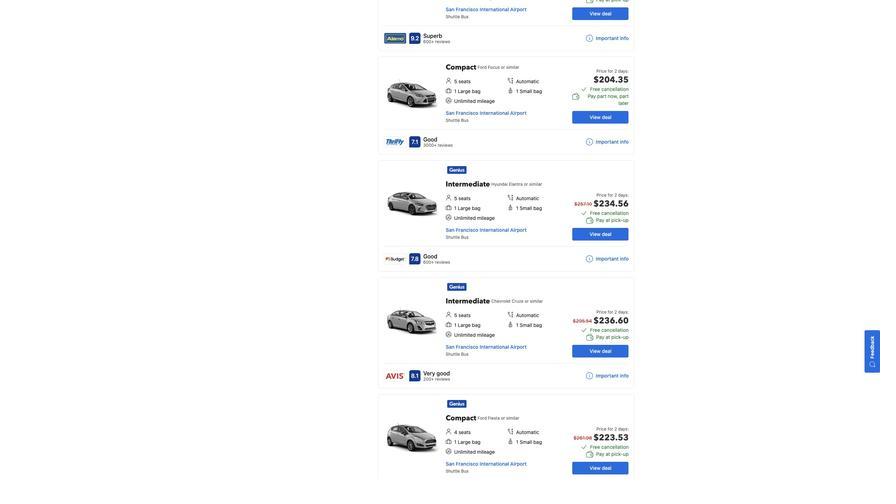 Task type: locate. For each thing, give the bounding box(es) containing it.
3 price from the top
[[596, 310, 607, 315]]

for up the $223.53 at the bottom of the page
[[608, 427, 613, 432]]

1 important from the top
[[596, 35, 619, 41]]

good inside good 3000+ reviews
[[423, 136, 437, 143]]

ford inside compact ford fiesta or similar
[[478, 416, 487, 421]]

2 san from the top
[[446, 110, 455, 116]]

2 large from the top
[[458, 205, 471, 211]]

supplied by rc - avis image
[[384, 371, 406, 381]]

unlimited mileage for intermediate hyundai elantra or similar
[[454, 215, 495, 221]]

price inside price for 2 days: $257.10 $234.56
[[596, 193, 607, 198]]

cancellation up now,
[[601, 86, 629, 92]]

1 intermediate from the top
[[446, 180, 490, 189]]

san up customer rating 7.8 good element
[[446, 227, 455, 233]]

3 mileage from the top
[[477, 332, 495, 338]]

supplied by rc - budget image
[[384, 254, 406, 264]]

unlimited mileage for compact ford fiesta or similar
[[454, 449, 495, 455]]

at down the $223.53 at the bottom of the page
[[606, 451, 610, 457]]

for inside price for 2 days: $295.54 $236.60
[[608, 310, 613, 315]]

9.2 element
[[409, 33, 420, 44]]

1 small bag for intermediate hyundai elantra or similar
[[516, 205, 542, 211]]

4
[[454, 429, 457, 435]]

1 ford from the top
[[478, 65, 487, 70]]

deal for $204.35
[[602, 114, 612, 120]]

or inside compact ford fiesta or similar
[[501, 416, 505, 421]]

small for compact ford fiesta or similar
[[520, 439, 532, 445]]

pay at pick-up down $236.60
[[596, 334, 629, 340]]

0 vertical spatial 5 seats
[[454, 78, 471, 84]]

1 days: from the top
[[618, 69, 629, 74]]

4 airport from the top
[[510, 344, 527, 350]]

pay at pick-up for $234.56
[[596, 217, 629, 223]]

5 seats down the compact ford focus or similar
[[454, 78, 471, 84]]

francisco for intermediate chevrolet cruze or similar
[[456, 344, 478, 350]]

2 5 seats from the top
[[454, 195, 471, 201]]

for for $257.10
[[608, 193, 613, 198]]

pay at pick-up down $234.56
[[596, 217, 629, 223]]

2 unlimited mileage from the top
[[454, 215, 495, 221]]

1 vertical spatial 600+
[[423, 260, 434, 265]]

$257.10
[[574, 201, 592, 207]]

or right elantra on the top right of the page
[[524, 182, 528, 187]]

3 view deal from the top
[[590, 231, 612, 237]]

2 vertical spatial at
[[606, 451, 610, 457]]

intermediate left chevrolet
[[446, 297, 490, 306]]

part left now,
[[597, 93, 606, 99]]

days: up $236.60
[[618, 310, 629, 315]]

san francisco international airport button
[[446, 6, 527, 12], [446, 110, 527, 116], [446, 227, 527, 233], [446, 344, 527, 350], [446, 461, 527, 467]]

similar inside intermediate hyundai elantra or similar
[[529, 182, 542, 187]]

5 san from the top
[[446, 461, 455, 467]]

unlimited
[[454, 98, 476, 104], [454, 215, 476, 221], [454, 332, 476, 338], [454, 449, 476, 455]]

3 important info from the top
[[596, 256, 629, 262]]

5 view deal button from the top
[[572, 462, 629, 475]]

1 1 small bag from the top
[[516, 88, 542, 94]]

days: up $204.35
[[618, 69, 629, 74]]

3 for from the top
[[608, 310, 613, 315]]

reviews right the 3000+
[[438, 143, 453, 148]]

2 5 from the top
[[454, 195, 457, 201]]

good right 7.8 "element"
[[423, 253, 437, 260]]

fiesta
[[488, 416, 500, 421]]

for inside price for 2 days: $261.98 $223.53
[[608, 427, 613, 432]]

3 seats from the top
[[459, 312, 471, 318]]

view deal
[[590, 11, 612, 17], [590, 114, 612, 120], [590, 231, 612, 237], [590, 348, 612, 354], [590, 465, 612, 471]]

2 seats from the top
[[459, 195, 471, 201]]

price for 2 days: $257.10 $234.56
[[574, 193, 629, 210]]

1 at from the top
[[606, 217, 610, 223]]

$236.60
[[593, 315, 629, 327]]

2 airport from the top
[[510, 110, 527, 116]]

free down price for 2 days: $261.98 $223.53
[[590, 444, 600, 450]]

2 ford from the top
[[478, 416, 487, 421]]

later
[[619, 100, 629, 106]]

compact
[[446, 63, 476, 72], [446, 414, 476, 423]]

info
[[620, 35, 629, 41], [620, 139, 629, 145], [620, 256, 629, 262], [620, 373, 629, 379]]

3 view deal button from the top
[[572, 228, 629, 241]]

4 important info from the top
[[596, 373, 629, 379]]

600+ for superb
[[423, 39, 434, 44]]

4 san from the top
[[446, 344, 455, 350]]

days:
[[618, 69, 629, 74], [618, 193, 629, 198], [618, 310, 629, 315], [618, 427, 629, 432]]

cancellation down $236.60
[[601, 327, 629, 333]]

now,
[[608, 93, 618, 99]]

product card group containing superb
[[378, 0, 635, 51]]

bus for intermediate hyundai elantra or similar
[[461, 235, 469, 240]]

hyundai
[[491, 182, 508, 187]]

or for intermediate hyundai elantra or similar
[[524, 182, 528, 187]]

1 compact from the top
[[446, 63, 476, 72]]

0 vertical spatial up
[[623, 217, 629, 223]]

or
[[501, 65, 505, 70], [524, 182, 528, 187], [525, 299, 529, 304], [501, 416, 505, 421]]

view deal for $257.10
[[590, 231, 612, 237]]

similar right elantra on the top right of the page
[[529, 182, 542, 187]]

1 vertical spatial pay at pick-up
[[596, 334, 629, 340]]

or for compact ford fiesta or similar
[[501, 416, 505, 421]]

free cancellation for $257.10
[[590, 210, 629, 216]]

0 vertical spatial 5
[[454, 78, 457, 84]]

600+ inside good 600+ reviews
[[423, 260, 434, 265]]

reviews right 200+
[[435, 377, 450, 382]]

seats for intermediate hyundai elantra or similar
[[459, 195, 471, 201]]

free up pay part now, part later
[[590, 86, 600, 92]]

at for $234.56
[[606, 217, 610, 223]]

unlimited for compact ford fiesta or similar
[[454, 449, 476, 455]]

1 vertical spatial at
[[606, 334, 610, 340]]

for inside price for 2 days: $257.10 $234.56
[[608, 193, 613, 198]]

2 vertical spatial pay at pick-up
[[596, 451, 629, 457]]

customer rating 7.1 good element
[[423, 135, 453, 144]]

or inside the compact ford focus or similar
[[501, 65, 505, 70]]

5 view from the top
[[590, 465, 601, 471]]

for up $236.60
[[608, 310, 613, 315]]

2 inside the price for 2 days: $204.35
[[614, 69, 617, 74]]

or right "focus"
[[501, 65, 505, 70]]

good 3000+ reviews
[[423, 136, 453, 148]]

1 large bag for intermediate chevrolet cruze or similar
[[454, 322, 481, 328]]

good for 7.1
[[423, 136, 437, 143]]

5 seats down intermediate chevrolet cruze or similar
[[454, 312, 471, 318]]

1 horizontal spatial part
[[619, 93, 629, 99]]

5 francisco from the top
[[456, 461, 478, 467]]

2 up the $223.53 at the bottom of the page
[[614, 427, 617, 432]]

days: inside price for 2 days: $257.10 $234.56
[[618, 193, 629, 198]]

compact left "focus"
[[446, 63, 476, 72]]

cancellation down the $223.53 at the bottom of the page
[[601, 444, 629, 450]]

pay down price for 2 days: $295.54 $236.60
[[596, 334, 604, 340]]

cancellation for $295.54
[[601, 327, 629, 333]]

view deal button for $261.98
[[572, 462, 629, 475]]

important for 4th important info button from the top of the page
[[596, 373, 619, 379]]

seats down intermediate chevrolet cruze or similar
[[459, 312, 471, 318]]

cancellation down $234.56
[[601, 210, 629, 216]]

automatic
[[516, 78, 539, 84], [516, 195, 539, 201], [516, 312, 539, 318], [516, 429, 539, 435]]

2 up $234.56
[[614, 193, 617, 198]]

1 bus from the top
[[461, 14, 469, 19]]

product card group containing $223.53
[[378, 394, 635, 479]]

san up good
[[446, 344, 455, 350]]

2 at from the top
[[606, 334, 610, 340]]

bus
[[461, 14, 469, 19], [461, 118, 469, 123], [461, 235, 469, 240], [461, 352, 469, 357], [461, 469, 469, 474]]

600+
[[423, 39, 434, 44], [423, 260, 434, 265]]

pay at pick-up down the $223.53 at the bottom of the page
[[596, 451, 629, 457]]

2 free cancellation from the top
[[590, 210, 629, 216]]

3 small from the top
[[520, 322, 532, 328]]

price inside price for 2 days: $261.98 $223.53
[[596, 427, 607, 432]]

supplied by rc - alamo image
[[384, 33, 406, 44]]

pay down price for 2 days: $261.98 $223.53
[[596, 451, 604, 457]]

2 vertical spatial 5 seats
[[454, 312, 471, 318]]

4 2 from the top
[[614, 427, 617, 432]]

important
[[596, 35, 619, 41], [596, 139, 619, 145], [596, 256, 619, 262], [596, 373, 619, 379]]

0 vertical spatial good
[[423, 136, 437, 143]]

1 cancellation from the top
[[601, 86, 629, 92]]

2 up $204.35
[[614, 69, 617, 74]]

free cancellation
[[590, 86, 629, 92], [590, 210, 629, 216], [590, 327, 629, 333], [590, 444, 629, 450]]

free down price for 2 days: $295.54 $236.60
[[590, 327, 600, 333]]

5 seats
[[454, 78, 471, 84], [454, 195, 471, 201], [454, 312, 471, 318]]

ford
[[478, 65, 487, 70], [478, 416, 487, 421]]

price for $257.10
[[596, 193, 607, 198]]

2 up $236.60
[[614, 310, 617, 315]]

days: for $261.98
[[618, 427, 629, 432]]

1 small bag
[[516, 88, 542, 94], [516, 205, 542, 211], [516, 322, 542, 328], [516, 439, 542, 445]]

similar for compact ford fiesta or similar
[[506, 416, 519, 421]]

view deal button
[[572, 7, 629, 20], [572, 111, 629, 124], [572, 228, 629, 241], [572, 345, 629, 358], [572, 462, 629, 475]]

4 deal from the top
[[602, 348, 612, 354]]

intermediate
[[446, 180, 490, 189], [446, 297, 490, 306]]

2 600+ from the top
[[423, 260, 434, 265]]

similar right "focus"
[[506, 65, 519, 70]]

2 days: from the top
[[618, 193, 629, 198]]

pay down price for 2 days: $257.10 $234.56
[[596, 217, 604, 223]]

for for $295.54
[[608, 310, 613, 315]]

or inside intermediate hyundai elantra or similar
[[524, 182, 528, 187]]

2 1 large bag from the top
[[454, 205, 481, 211]]

2 compact from the top
[[446, 414, 476, 423]]

san francisco international airport shuttle bus
[[446, 6, 527, 19], [446, 110, 527, 123], [446, 227, 527, 240], [446, 344, 527, 357], [446, 461, 527, 474]]

2 cancellation from the top
[[601, 210, 629, 216]]

international for intermediate hyundai elantra or similar
[[480, 227, 509, 233]]

pay at pick-up for $236.60
[[596, 334, 629, 340]]

at down $236.60
[[606, 334, 610, 340]]

good
[[437, 370, 450, 377]]

4 free cancellation from the top
[[590, 444, 629, 450]]

similar inside intermediate chevrolet cruze or similar
[[530, 299, 543, 304]]

pick- for $223.53
[[611, 451, 623, 457]]

important info button
[[586, 35, 629, 42], [586, 138, 629, 145], [586, 255, 629, 262], [586, 372, 629, 379]]

600+ inside superb 600+ reviews
[[423, 39, 434, 44]]

2 vertical spatial up
[[623, 451, 629, 457]]

seats down intermediate hyundai elantra or similar
[[459, 195, 471, 201]]

good
[[423, 136, 437, 143], [423, 253, 437, 260]]

important info
[[596, 35, 629, 41], [596, 139, 629, 145], [596, 256, 629, 262], [596, 373, 629, 379]]

customer rating 8.1 very good element
[[423, 369, 450, 378]]

2 free from the top
[[590, 210, 600, 216]]

francisco for intermediate hyundai elantra or similar
[[456, 227, 478, 233]]

mileage down the compact ford focus or similar
[[477, 98, 495, 104]]

info for 4th important info button from the bottom of the page
[[620, 35, 629, 41]]

or right cruze
[[525, 299, 529, 304]]

price for 2 days: $261.98 $223.53
[[574, 427, 629, 444]]

view for $295.54
[[590, 348, 601, 354]]

san up customer rating 7.1 good element at the top
[[446, 110, 455, 116]]

free cancellation down $236.60
[[590, 327, 629, 333]]

price inside the price for 2 days: $204.35
[[596, 69, 607, 74]]

for inside the price for 2 days: $204.35
[[608, 69, 613, 74]]

for for $204.35
[[608, 69, 613, 74]]

francisco for compact ford fiesta or similar
[[456, 461, 478, 467]]

unlimited mileage for intermediate chevrolet cruze or similar
[[454, 332, 495, 338]]

for
[[608, 69, 613, 74], [608, 193, 613, 198], [608, 310, 613, 315], [608, 427, 613, 432]]

1 important info from the top
[[596, 35, 629, 41]]

unlimited for intermediate chevrolet cruze or similar
[[454, 332, 476, 338]]

cancellation
[[601, 86, 629, 92], [601, 210, 629, 216], [601, 327, 629, 333], [601, 444, 629, 450]]

good inside good 600+ reviews
[[423, 253, 437, 260]]

for up $234.56
[[608, 193, 613, 198]]

reviews
[[435, 39, 450, 44], [438, 143, 453, 148], [435, 260, 450, 265], [435, 377, 450, 382]]

cruze
[[512, 299, 524, 304]]

large for compact ford fiesta or similar
[[458, 439, 471, 445]]

1 vertical spatial good
[[423, 253, 437, 260]]

5 san francisco international airport button from the top
[[446, 461, 527, 467]]

5 international from the top
[[480, 461, 509, 467]]

reviews right 7.8 "element"
[[435, 260, 450, 265]]

view for $204.35
[[590, 114, 601, 120]]

2 automatic from the top
[[516, 195, 539, 201]]

2 up from the top
[[623, 334, 629, 340]]

at
[[606, 217, 610, 223], [606, 334, 610, 340], [606, 451, 610, 457]]

1 pick- from the top
[[611, 217, 623, 223]]

similar for intermediate hyundai elantra or similar
[[529, 182, 542, 187]]

up
[[623, 217, 629, 223], [623, 334, 629, 340], [623, 451, 629, 457]]

3 info from the top
[[620, 256, 629, 262]]

4 product card group from the top
[[378, 277, 635, 389]]

mileage for intermediate hyundai elantra or similar
[[477, 215, 495, 221]]

5 view deal from the top
[[590, 465, 612, 471]]

pay part now, part later
[[588, 93, 629, 106]]

pay left now,
[[588, 93, 596, 99]]

reviews inside good 3000+ reviews
[[438, 143, 453, 148]]

large
[[458, 88, 471, 94], [458, 205, 471, 211], [458, 322, 471, 328], [458, 439, 471, 445]]

1 vertical spatial compact
[[446, 414, 476, 423]]

4 cancellation from the top
[[601, 444, 629, 450]]

0 vertical spatial at
[[606, 217, 610, 223]]

at down $234.56
[[606, 217, 610, 223]]

4 view deal button from the top
[[572, 345, 629, 358]]

pick-
[[611, 217, 623, 223], [611, 334, 623, 340], [611, 451, 623, 457]]

price up the $223.53 at the bottom of the page
[[596, 427, 607, 432]]

mileage for compact ford fiesta or similar
[[477, 449, 495, 455]]

0 vertical spatial pick-
[[611, 217, 623, 223]]

product card group containing $204.35
[[378, 57, 635, 155]]

1 5 from the top
[[454, 78, 457, 84]]

reviews inside good 600+ reviews
[[435, 260, 450, 265]]

4 small from the top
[[520, 439, 532, 445]]

mileage down intermediate hyundai elantra or similar
[[477, 215, 495, 221]]

pay
[[588, 93, 596, 99], [596, 217, 604, 223], [596, 334, 604, 340], [596, 451, 604, 457]]

automatic for intermediate chevrolet cruze or similar
[[516, 312, 539, 318]]

elantra
[[509, 182, 523, 187]]

1 view from the top
[[590, 11, 601, 17]]

3 2 from the top
[[614, 310, 617, 315]]

2 inside price for 2 days: $257.10 $234.56
[[614, 193, 617, 198]]

5
[[454, 78, 457, 84], [454, 195, 457, 201], [454, 312, 457, 318]]

free cancellation down the $223.53 at the bottom of the page
[[590, 444, 629, 450]]

2 info from the top
[[620, 139, 629, 145]]

shuttle for intermediate hyundai elantra or similar
[[446, 235, 460, 240]]

mileage down compact ford fiesta or similar
[[477, 449, 495, 455]]

3 view from the top
[[590, 231, 601, 237]]

3 up from the top
[[623, 451, 629, 457]]

important for 3rd important info button
[[596, 256, 619, 262]]

important info for 3rd important info button
[[596, 256, 629, 262]]

1 san francisco international airport button from the top
[[446, 6, 527, 12]]

7.8 element
[[409, 253, 420, 265]]

1 view deal from the top
[[590, 11, 612, 17]]

price inside price for 2 days: $295.54 $236.60
[[596, 310, 607, 315]]

4 shuttle from the top
[[446, 352, 460, 357]]

2 important info button from the top
[[586, 138, 629, 145]]

days: up $234.56
[[618, 193, 629, 198]]

free cancellation for $295.54
[[590, 327, 629, 333]]

3 pick- from the top
[[611, 451, 623, 457]]

at for $223.53
[[606, 451, 610, 457]]

2 vertical spatial 5
[[454, 312, 457, 318]]

product card group
[[378, 0, 635, 51], [378, 57, 635, 155], [378, 160, 635, 272], [378, 277, 635, 389], [378, 394, 635, 479]]

days: for $257.10
[[618, 193, 629, 198]]

600+ right 9.2 'element'
[[423, 39, 434, 44]]

ford left the 'fiesta'
[[478, 416, 487, 421]]

up down the $223.53 at the bottom of the page
[[623, 451, 629, 457]]

similar right the 'fiesta'
[[506, 416, 519, 421]]

compact up 4 seats
[[446, 414, 476, 423]]

or right the 'fiesta'
[[501, 416, 505, 421]]

pay at pick-up
[[596, 217, 629, 223], [596, 334, 629, 340], [596, 451, 629, 457]]

similar
[[506, 65, 519, 70], [529, 182, 542, 187], [530, 299, 543, 304], [506, 416, 519, 421]]

1 price from the top
[[596, 69, 607, 74]]

3 large from the top
[[458, 322, 471, 328]]

4 1 large bag from the top
[[454, 439, 481, 445]]

1
[[454, 88, 456, 94], [516, 88, 518, 94], [454, 205, 456, 211], [516, 205, 518, 211], [454, 322, 456, 328], [516, 322, 518, 328], [454, 439, 456, 445], [516, 439, 518, 445]]

very
[[423, 370, 435, 377]]

3 pay at pick-up from the top
[[596, 451, 629, 457]]

seats down the compact ford focus or similar
[[459, 78, 471, 84]]

price
[[596, 69, 607, 74], [596, 193, 607, 198], [596, 310, 607, 315], [596, 427, 607, 432]]

reviews right 9.2 'element'
[[435, 39, 450, 44]]

superb
[[423, 33, 442, 39]]

compact for compact ford focus or similar
[[446, 63, 476, 72]]

view
[[590, 11, 601, 17], [590, 114, 601, 120], [590, 231, 601, 237], [590, 348, 601, 354], [590, 465, 601, 471]]

2 for from the top
[[608, 193, 613, 198]]

4 unlimited from the top
[[454, 449, 476, 455]]

deal
[[602, 11, 612, 17], [602, 114, 612, 120], [602, 231, 612, 237], [602, 348, 612, 354], [602, 465, 612, 471]]

international
[[480, 6, 509, 12], [480, 110, 509, 116], [480, 227, 509, 233], [480, 344, 509, 350], [480, 461, 509, 467]]

2
[[614, 69, 617, 74], [614, 193, 617, 198], [614, 310, 617, 315], [614, 427, 617, 432]]

1 seats from the top
[[459, 78, 471, 84]]

intermediate for $234.56
[[446, 180, 490, 189]]

pick- down the $223.53 at the bottom of the page
[[611, 451, 623, 457]]

similar inside the compact ford focus or similar
[[506, 65, 519, 70]]

intermediate chevrolet cruze or similar
[[446, 297, 543, 306]]

1 for from the top
[[608, 69, 613, 74]]

0 horizontal spatial part
[[597, 93, 606, 99]]

0 vertical spatial intermediate
[[446, 180, 490, 189]]

1 large bag
[[454, 88, 481, 94], [454, 205, 481, 211], [454, 322, 481, 328], [454, 439, 481, 445]]

similar inside compact ford fiesta or similar
[[506, 416, 519, 421]]

free
[[590, 86, 600, 92], [590, 210, 600, 216], [590, 327, 600, 333], [590, 444, 600, 450]]

4 days: from the top
[[618, 427, 629, 432]]

pick- down $236.60
[[611, 334, 623, 340]]

price up $236.60
[[596, 310, 607, 315]]

shuttle
[[446, 14, 460, 19], [446, 118, 460, 123], [446, 235, 460, 240], [446, 352, 460, 357], [446, 469, 460, 474]]

2 small from the top
[[520, 205, 532, 211]]

1 vertical spatial pick-
[[611, 334, 623, 340]]

4 1 small bag from the top
[[516, 439, 542, 445]]

1 vertical spatial 5
[[454, 195, 457, 201]]

price for $295.54
[[596, 310, 607, 315]]

2 mileage from the top
[[477, 215, 495, 221]]

3 cancellation from the top
[[601, 327, 629, 333]]

4 seats from the top
[[459, 429, 471, 435]]

pick- down $234.56
[[611, 217, 623, 223]]

1 vertical spatial up
[[623, 334, 629, 340]]

pick- for $234.56
[[611, 217, 623, 223]]

up down $234.56
[[623, 217, 629, 223]]

0 vertical spatial pay at pick-up
[[596, 217, 629, 223]]

bag
[[472, 88, 481, 94], [533, 88, 542, 94], [472, 205, 481, 211], [533, 205, 542, 211], [472, 322, 481, 328], [533, 322, 542, 328], [472, 439, 481, 445], [533, 439, 542, 445]]

view deal for $261.98
[[590, 465, 612, 471]]

reviews for 9.2
[[435, 39, 450, 44]]

1 vertical spatial intermediate
[[446, 297, 490, 306]]

san
[[446, 6, 455, 12], [446, 110, 455, 116], [446, 227, 455, 233], [446, 344, 455, 350], [446, 461, 455, 467]]

free cancellation down $234.56
[[590, 210, 629, 216]]

up down $236.60
[[623, 334, 629, 340]]

3 free from the top
[[590, 327, 600, 333]]

4 view from the top
[[590, 348, 601, 354]]

seats
[[459, 78, 471, 84], [459, 195, 471, 201], [459, 312, 471, 318], [459, 429, 471, 435]]

5 san francisco international airport shuttle bus from the top
[[446, 461, 527, 474]]

price up $234.56
[[596, 193, 607, 198]]

for up $204.35
[[608, 69, 613, 74]]

2 inside price for 2 days: $295.54 $236.60
[[614, 310, 617, 315]]

san up the customer rating 9.2 superb 'element'
[[446, 6, 455, 12]]

1 vertical spatial 5 seats
[[454, 195, 471, 201]]

$234.56
[[593, 198, 629, 210]]

days: inside the price for 2 days: $204.35
[[618, 69, 629, 74]]

1 600+ from the top
[[423, 39, 434, 44]]

ford inside the compact ford focus or similar
[[478, 65, 487, 70]]

pay inside pay part now, part later
[[588, 93, 596, 99]]

days: up the $223.53 at the bottom of the page
[[618, 427, 629, 432]]

4 seats
[[454, 429, 471, 435]]

4 for from the top
[[608, 427, 613, 432]]

similar right cruze
[[530, 299, 543, 304]]

days: inside price for 2 days: $295.54 $236.60
[[618, 310, 629, 315]]

francisco
[[456, 6, 478, 12], [456, 110, 478, 116], [456, 227, 478, 233], [456, 344, 478, 350], [456, 461, 478, 467]]

free down price for 2 days: $257.10 $234.56
[[590, 210, 600, 216]]

5 seats down intermediate hyundai elantra or similar
[[454, 195, 471, 201]]

2 inside price for 2 days: $261.98 $223.53
[[614, 427, 617, 432]]

mileage
[[477, 98, 495, 104], [477, 215, 495, 221], [477, 332, 495, 338], [477, 449, 495, 455]]

view deal for $295.54
[[590, 348, 612, 354]]

0 vertical spatial ford
[[478, 65, 487, 70]]

san down 4
[[446, 461, 455, 467]]

free cancellation up now,
[[590, 86, 629, 92]]

0 vertical spatial compact
[[446, 63, 476, 72]]

1 mileage from the top
[[477, 98, 495, 104]]

part
[[597, 93, 606, 99], [619, 93, 629, 99]]

small
[[520, 88, 532, 94], [520, 205, 532, 211], [520, 322, 532, 328], [520, 439, 532, 445]]

price for $204.35
[[596, 69, 607, 74]]

1 vertical spatial ford
[[478, 416, 487, 421]]

2 vertical spatial pick-
[[611, 451, 623, 457]]

1 large bag for compact ford fiesta or similar
[[454, 439, 481, 445]]

or inside intermediate chevrolet cruze or similar
[[525, 299, 529, 304]]

0 vertical spatial 600+
[[423, 39, 434, 44]]

2 2 from the top
[[614, 193, 617, 198]]

price up $204.35
[[596, 69, 607, 74]]

seats right 4
[[459, 429, 471, 435]]

ford left "focus"
[[478, 65, 487, 70]]

unlimited mileage
[[454, 98, 495, 104], [454, 215, 495, 221], [454, 332, 495, 338], [454, 449, 495, 455]]

san for intermediate hyundai elantra or similar
[[446, 227, 455, 233]]

1 large bag for intermediate hyundai elantra or similar
[[454, 205, 481, 211]]

mileage down intermediate chevrolet cruze or similar
[[477, 332, 495, 338]]

or for compact ford focus or similar
[[501, 65, 505, 70]]

reviews inside superb 600+ reviews
[[435, 39, 450, 44]]

similar for intermediate chevrolet cruze or similar
[[530, 299, 543, 304]]

1 product card group from the top
[[378, 0, 635, 51]]

airport
[[510, 6, 527, 12], [510, 110, 527, 116], [510, 227, 527, 233], [510, 344, 527, 350], [510, 461, 527, 467]]

600+ right 7.8
[[423, 260, 434, 265]]

info for 4th important info button from the top of the page
[[620, 373, 629, 379]]

intermediate left hyundai
[[446, 180, 490, 189]]

days: inside price for 2 days: $261.98 $223.53
[[618, 427, 629, 432]]

part up later
[[619, 93, 629, 99]]

good right 7.1 'element'
[[423, 136, 437, 143]]

large for intermediate hyundai elantra or similar
[[458, 205, 471, 211]]

automatic for compact ford fiesta or similar
[[516, 429, 539, 435]]

important for third important info button from the bottom of the page
[[596, 139, 619, 145]]



Task type: vqa. For each thing, say whether or not it's contained in the screenshot.
extra
no



Task type: describe. For each thing, give the bounding box(es) containing it.
chevrolet
[[491, 299, 511, 304]]

good for 7.8
[[423, 253, 437, 260]]

san for compact ford fiesta or similar
[[446, 461, 455, 467]]

600+ for good
[[423, 260, 434, 265]]

automatic for intermediate hyundai elantra or similar
[[516, 195, 539, 201]]

reviews inside very good 200+ reviews
[[435, 377, 450, 382]]

1 francisco from the top
[[456, 6, 478, 12]]

intermediate for $236.60
[[446, 297, 490, 306]]

2 san francisco international airport button from the top
[[446, 110, 527, 116]]

1 san from the top
[[446, 6, 455, 12]]

bus for compact ford fiesta or similar
[[461, 469, 469, 474]]

1 international from the top
[[480, 6, 509, 12]]

7.1
[[412, 139, 418, 145]]

product card group containing $234.56
[[378, 160, 635, 272]]

free cancellation for $204.35
[[590, 86, 629, 92]]

compact ford fiesta or similar
[[446, 414, 519, 423]]

$223.53
[[593, 432, 629, 444]]

customer rating 7.8 good element
[[423, 252, 450, 261]]

1 airport from the top
[[510, 6, 527, 12]]

3000+
[[423, 143, 437, 148]]

san for intermediate chevrolet cruze or similar
[[446, 344, 455, 350]]

1 small bag for compact ford fiesta or similar
[[516, 439, 542, 445]]

unlimited for intermediate hyundai elantra or similar
[[454, 215, 476, 221]]

2 part from the left
[[619, 93, 629, 99]]

2 for $204.35
[[614, 69, 617, 74]]

reviews for 7.8
[[435, 260, 450, 265]]

7.8
[[411, 256, 419, 262]]

1 important info button from the top
[[586, 35, 629, 42]]

4 important info button from the top
[[586, 372, 629, 379]]

free cancellation for $261.98
[[590, 444, 629, 450]]

free for $261.98
[[590, 444, 600, 450]]

small for intermediate hyundai elantra or similar
[[520, 205, 532, 211]]

3 important info button from the top
[[586, 255, 629, 262]]

view deal button for $295.54
[[572, 345, 629, 358]]

1 unlimited mileage from the top
[[454, 98, 495, 104]]

2 bus from the top
[[461, 118, 469, 123]]

2 international from the top
[[480, 110, 509, 116]]

1 shuttle from the top
[[446, 14, 460, 19]]

very good 200+ reviews
[[423, 370, 450, 382]]

1 automatic from the top
[[516, 78, 539, 84]]

7.1 element
[[409, 136, 420, 148]]

important info for 4th important info button from the top of the page
[[596, 373, 629, 379]]

1 deal from the top
[[602, 11, 612, 17]]

seats for compact ford fiesta or similar
[[459, 429, 471, 435]]

san francisco international airport shuttle bus for intermediate hyundai elantra or similar
[[446, 227, 527, 240]]

view deal button for $204.35
[[572, 111, 629, 124]]

2 san francisco international airport shuttle bus from the top
[[446, 110, 527, 123]]

feedback button
[[865, 330, 880, 373]]

5 for $236.60
[[454, 312, 457, 318]]

airport for compact ford fiesta or similar
[[510, 461, 527, 467]]

supplied by thrifty image
[[384, 137, 406, 147]]

reviews for 7.1
[[438, 143, 453, 148]]

days: for $204.35
[[618, 69, 629, 74]]

5 for $234.56
[[454, 195, 457, 201]]

san francisco international airport button for intermediate chevrolet cruze or similar
[[446, 344, 527, 350]]

san francisco international airport button for intermediate hyundai elantra or similar
[[446, 227, 527, 233]]

view deal button for $257.10
[[572, 228, 629, 241]]

free for $257.10
[[590, 210, 600, 216]]

up for $234.56
[[623, 217, 629, 223]]

san francisco international airport shuttle bus for compact ford fiesta or similar
[[446, 461, 527, 474]]

or for intermediate chevrolet cruze or similar
[[525, 299, 529, 304]]

cancellation for $261.98
[[601, 444, 629, 450]]

ford for compact ford fiesta or similar
[[478, 416, 487, 421]]

compact for compact ford fiesta or similar
[[446, 414, 476, 423]]

price for $261.98
[[596, 427, 607, 432]]

1 unlimited from the top
[[454, 98, 476, 104]]

2 for $295.54
[[614, 310, 617, 315]]

days: for $295.54
[[618, 310, 629, 315]]

feedback
[[869, 336, 875, 359]]

2 for $261.98
[[614, 427, 617, 432]]

pay at pick-up for $223.53
[[596, 451, 629, 457]]

2 shuttle from the top
[[446, 118, 460, 123]]

1 1 large bag from the top
[[454, 88, 481, 94]]

$261.98
[[574, 435, 592, 441]]

1 large from the top
[[458, 88, 471, 94]]

200+
[[423, 377, 434, 382]]

important info for third important info button from the bottom of the page
[[596, 139, 629, 145]]

deal for $295.54
[[602, 348, 612, 354]]

for for $261.98
[[608, 427, 613, 432]]

price for 2 days: $204.35
[[593, 69, 629, 86]]

view deal for $204.35
[[590, 114, 612, 120]]

price for 2 days: $295.54 $236.60
[[573, 310, 629, 327]]

important for 4th important info button from the bottom of the page
[[596, 35, 619, 41]]

small for intermediate chevrolet cruze or similar
[[520, 322, 532, 328]]

$295.54
[[573, 318, 592, 324]]

large for intermediate chevrolet cruze or similar
[[458, 322, 471, 328]]

1 san francisco international airport shuttle bus from the top
[[446, 6, 527, 19]]

info for 3rd important info button
[[620, 256, 629, 262]]

focus
[[488, 65, 500, 70]]

shuttle for intermediate chevrolet cruze or similar
[[446, 352, 460, 357]]

8.1 element
[[409, 370, 420, 382]]

2 for $257.10
[[614, 193, 617, 198]]

1 small from the top
[[520, 88, 532, 94]]

superb 600+ reviews
[[423, 33, 450, 44]]

pay for $295.54
[[596, 334, 604, 340]]

important info for 4th important info button from the bottom of the page
[[596, 35, 629, 41]]

san francisco international airport button for compact ford fiesta or similar
[[446, 461, 527, 467]]

cancellation for $257.10
[[601, 210, 629, 216]]

pay for $204.35
[[588, 93, 596, 99]]

view for $261.98
[[590, 465, 601, 471]]

5 seats for $236.60
[[454, 312, 471, 318]]

intermediate hyundai elantra or similar
[[446, 180, 542, 189]]

deal for $257.10
[[602, 231, 612, 237]]

free for $295.54
[[590, 327, 600, 333]]

airport for intermediate hyundai elantra or similar
[[510, 227, 527, 233]]

product card group containing $236.60
[[378, 277, 635, 389]]

customer rating 9.2 superb element
[[423, 32, 450, 40]]

info for third important info button from the bottom of the page
[[620, 139, 629, 145]]

1 5 seats from the top
[[454, 78, 471, 84]]

bus for intermediate chevrolet cruze or similar
[[461, 352, 469, 357]]

free for $204.35
[[590, 86, 600, 92]]

pay for $261.98
[[596, 451, 604, 457]]

9.2
[[411, 35, 419, 41]]

8.1
[[411, 373, 419, 379]]

1 part from the left
[[597, 93, 606, 99]]

compact ford focus or similar
[[446, 63, 519, 72]]

cancellation for $204.35
[[601, 86, 629, 92]]

international for compact ford fiesta or similar
[[480, 461, 509, 467]]

deal for $261.98
[[602, 465, 612, 471]]

2 francisco from the top
[[456, 110, 478, 116]]

1 small bag for intermediate chevrolet cruze or similar
[[516, 322, 542, 328]]

1 view deal button from the top
[[572, 7, 629, 20]]

view for $257.10
[[590, 231, 601, 237]]

up for $223.53
[[623, 451, 629, 457]]

pay for $257.10
[[596, 217, 604, 223]]

good 600+ reviews
[[423, 253, 450, 265]]

$204.35
[[593, 74, 629, 86]]



